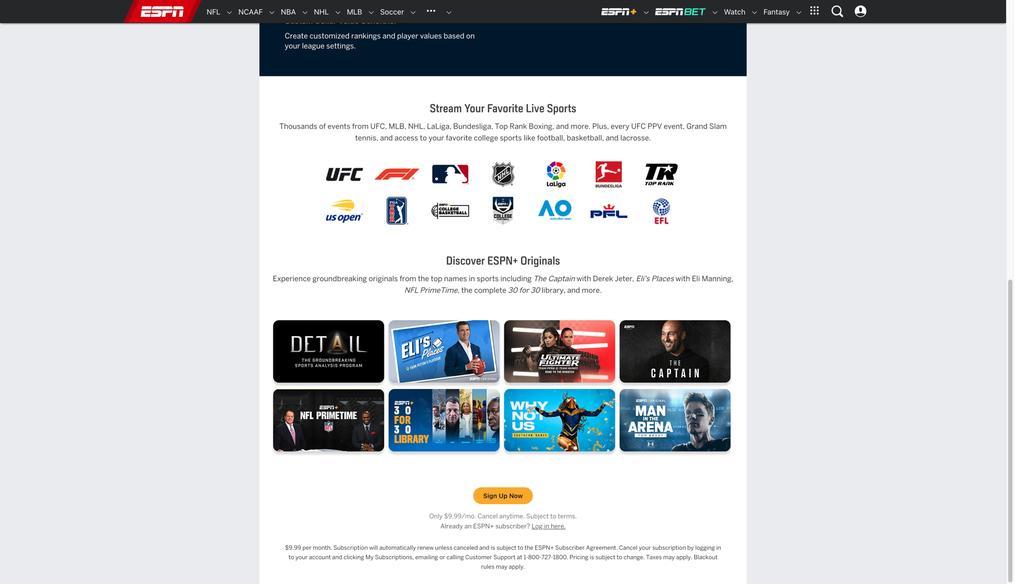 Task type: locate. For each thing, give the bounding box(es) containing it.
2 horizontal spatial the
[[525, 545, 534, 552]]

1 horizontal spatial nfl
[[405, 286, 418, 295]]

1 horizontal spatial apply.
[[677, 554, 693, 562]]

0 horizontal spatial in
[[469, 274, 475, 284]]

dollar
[[315, 15, 337, 27]]

sports up complete
[[477, 274, 499, 284]]

0 horizontal spatial subject
[[497, 545, 517, 552]]

bundesliga,
[[453, 122, 493, 131]]

top
[[431, 274, 443, 284]]

with
[[577, 274, 591, 284], [676, 274, 691, 284]]

apply. down at
[[509, 564, 525, 571]]

cancel up change.
[[619, 545, 638, 552]]

your down laliga,
[[429, 133, 444, 143]]

customized
[[310, 31, 350, 41]]

espn+ inside only $9.99/mo. cancel anytime. subject to terms. already an espn+ subscriber? log in here.
[[473, 523, 494, 531]]

0 vertical spatial nfl
[[207, 7, 221, 16]]

customer
[[466, 554, 492, 562]]

more. down derek
[[582, 286, 602, 295]]

and
[[383, 31, 396, 41], [556, 122, 569, 131], [380, 133, 393, 143], [606, 133, 619, 143], [568, 286, 580, 295], [480, 545, 490, 552], [332, 554, 343, 562]]

0 horizontal spatial sports
[[477, 274, 499, 284]]

0 vertical spatial more.
[[571, 122, 591, 131]]

with left eli
[[676, 274, 691, 284]]

and down every
[[606, 133, 619, 143]]

subject up support at the bottom of page
[[497, 545, 517, 552]]

nfl left "primetime"
[[405, 286, 418, 295]]

0 vertical spatial sports
[[500, 133, 522, 143]]

is
[[491, 545, 495, 552], [590, 554, 595, 562]]

30
[[508, 286, 518, 295], [531, 286, 540, 295]]

1 horizontal spatial subject
[[596, 554, 616, 562]]

lacrosse.
[[621, 133, 651, 143]]

1 vertical spatial is
[[590, 554, 595, 562]]

pricing
[[570, 554, 589, 562]]

thousands
[[280, 122, 318, 131]]

sports down the rank
[[500, 133, 522, 143]]

of
[[319, 122, 326, 131]]

2 vertical spatial in
[[717, 545, 722, 552]]

0 vertical spatial the
[[418, 274, 429, 284]]

automatically
[[380, 545, 416, 552]]

up
[[499, 493, 508, 500]]

0 vertical spatial subject
[[497, 545, 517, 552]]

to down the nhl,
[[420, 133, 427, 143]]

espn+ right an
[[473, 523, 494, 531]]

canceled
[[454, 545, 478, 552]]

1 horizontal spatial cancel
[[619, 545, 638, 552]]

1 vertical spatial in
[[544, 523, 550, 531]]

emailing
[[416, 554, 438, 562]]

complete
[[474, 286, 507, 295]]

to up log in here. link
[[551, 513, 557, 521]]

1 vertical spatial may
[[496, 564, 508, 571]]

from for ufc,
[[352, 122, 369, 131]]

here.
[[551, 523, 566, 531]]

generator
[[361, 15, 397, 27]]

0 vertical spatial apply.
[[677, 554, 693, 562]]

800-
[[529, 554, 542, 562]]

sports
[[500, 133, 522, 143], [477, 274, 499, 284]]

rank
[[510, 122, 527, 131]]

library,
[[542, 286, 566, 295]]

sports inside thousands of events from ufc, mlb, nhl, laliga, bundesliga, top rank boxing, and more. plus, every ufc ppv event, grand slam tennis, and access to your favorite college sports like football, basketball, and lacrosse.
[[500, 133, 522, 143]]

to inside only $9.99/mo. cancel anytime. subject to terms. already an espn+ subscriber? log in here.
[[551, 513, 557, 521]]

favorite
[[487, 102, 524, 116]]

espn
[[488, 254, 513, 268]]

your up taxes
[[639, 545, 651, 552]]

apply. down by
[[677, 554, 693, 562]]

to down $9.99
[[289, 554, 294, 562]]

on
[[466, 31, 475, 41]]

0 horizontal spatial 30
[[508, 286, 518, 295]]

the up 1-
[[525, 545, 534, 552]]

1 horizontal spatial with
[[676, 274, 691, 284]]

1 vertical spatial from
[[400, 274, 416, 284]]

from
[[352, 122, 369, 131], [400, 274, 416, 284]]

1 horizontal spatial sports
[[500, 133, 522, 143]]

to up at
[[518, 545, 524, 552]]

stream your favorite live sports
[[430, 102, 577, 116]]

0 vertical spatial from
[[352, 122, 369, 131]]

from for the
[[400, 274, 416, 284]]

from inside thousands of events from ufc, mlb, nhl, laliga, bundesliga, top rank boxing, and more. plus, every ufc ppv event, grand slam tennis, and access to your favorite college sports like football, basketball, and lacrosse.
[[352, 122, 369, 131]]

1 horizontal spatial 30
[[531, 286, 540, 295]]

subject
[[527, 513, 549, 521]]

1 vertical spatial espn+
[[535, 545, 554, 552]]

0 horizontal spatial nfl
[[207, 7, 221, 16]]

0 vertical spatial is
[[491, 545, 495, 552]]

in right logging
[[717, 545, 722, 552]]

in
[[469, 274, 475, 284], [544, 523, 550, 531], [717, 545, 722, 552]]

from right originals
[[400, 274, 416, 284]]

30 left for
[[508, 286, 518, 295]]

from up 'tennis,' on the top left of page
[[352, 122, 369, 131]]

unless
[[435, 545, 453, 552]]

1 vertical spatial subject
[[596, 554, 616, 562]]

1 horizontal spatial in
[[544, 523, 550, 531]]

experience
[[273, 274, 311, 284]]

and inside "experience groundbreaking originals from the top names in sports including the captain with derek jeter, eli's places with eli manning, nfl primetime , the complete 30 for 30 library, and more."
[[568, 286, 580, 295]]

0 horizontal spatial may
[[496, 564, 508, 571]]

change.
[[624, 554, 645, 562]]

grand
[[687, 122, 708, 131]]

and down captain at right
[[568, 286, 580, 295]]

only
[[429, 513, 443, 521]]

now
[[510, 493, 523, 500]]

0 horizontal spatial cancel
[[478, 513, 498, 521]]

soccer link
[[375, 1, 404, 23]]

only $9.99/mo. cancel anytime. subject to terms. already an espn+ subscriber? log in here.
[[429, 513, 577, 531]]

nhl,
[[408, 122, 425, 131]]

values
[[420, 31, 442, 41]]

watch
[[724, 7, 746, 16]]

your inside thousands of events from ufc, mlb, nhl, laliga, bundesliga, top rank boxing, and more. plus, every ufc ppv event, grand slam tennis, and access to your favorite college sports like football, basketball, and lacrosse.
[[429, 133, 444, 143]]

fantasy
[[764, 7, 790, 16]]

0 horizontal spatial espn+
[[473, 523, 494, 531]]

cancel inside $9.99 per month. subscription will automatically renew unless canceled and is subject to the espn+ subscriber agreement. cancel your subscription by logging in to your account and clicking my subscriptions, emailing or calling customer support at 1-800-727-1800. pricing is subject to change. taxes may apply. blackout rules may apply.
[[619, 545, 638, 552]]

0 vertical spatial in
[[469, 274, 475, 284]]

1 vertical spatial apply.
[[509, 564, 525, 571]]

blackout
[[694, 554, 718, 562]]

cancel
[[478, 513, 498, 521], [619, 545, 638, 552]]

stream
[[430, 102, 462, 116]]

espn+ inside $9.99 per month. subscription will automatically renew unless canceled and is subject to the espn+ subscriber agreement. cancel your subscription by logging in to your account and clicking my subscriptions, emailing or calling customer support at 1-800-727-1800. pricing is subject to change. taxes may apply. blackout rules may apply.
[[535, 545, 554, 552]]

sports inside "experience groundbreaking originals from the top names in sports including the captain with derek jeter, eli's places with eli manning, nfl primetime , the complete 30 for 30 library, and more."
[[477, 274, 499, 284]]

more. up basketball,
[[571, 122, 591, 131]]

2 30 from the left
[[531, 286, 540, 295]]

0 horizontal spatial from
[[352, 122, 369, 131]]

with left derek
[[577, 274, 591, 284]]

1 vertical spatial sports
[[477, 274, 499, 284]]

2 horizontal spatial in
[[717, 545, 722, 552]]

and down generator
[[383, 31, 396, 41]]

espn+ up 727-
[[535, 545, 554, 552]]

league
[[302, 41, 325, 51]]

1 vertical spatial the
[[462, 286, 473, 295]]

nba link
[[276, 1, 296, 23]]

0 horizontal spatial with
[[577, 274, 591, 284]]

$9.99
[[285, 545, 301, 552]]

1 horizontal spatial the
[[462, 286, 473, 295]]

1 vertical spatial nfl
[[405, 286, 418, 295]]

2 vertical spatial the
[[525, 545, 534, 552]]

terms.
[[558, 513, 577, 521]]

subscriber?
[[496, 523, 531, 531]]

from inside "experience groundbreaking originals from the top names in sports including the captain with derek jeter, eli's places with eli manning, nfl primetime , the complete 30 for 30 library, and more."
[[400, 274, 416, 284]]

727-
[[542, 554, 553, 562]]

nhl
[[314, 7, 329, 16]]

mlb,
[[389, 122, 407, 131]]

cancel down 'sign'
[[478, 513, 498, 521]]

and down subscription
[[332, 554, 343, 562]]

your down create
[[285, 41, 300, 51]]

ufc,
[[371, 122, 387, 131]]

originals
[[521, 254, 560, 268]]

rankings
[[351, 31, 381, 41]]

to
[[420, 133, 427, 143], [551, 513, 557, 521], [518, 545, 524, 552], [289, 554, 294, 562], [617, 554, 623, 562]]

subject
[[497, 545, 517, 552], [596, 554, 616, 562]]

nfl left ncaaf link
[[207, 7, 221, 16]]

college
[[474, 133, 498, 143]]

every
[[611, 122, 630, 131]]

ppv
[[648, 122, 662, 131]]

in right log
[[544, 523, 550, 531]]

may down subscription
[[664, 554, 675, 562]]

the left top
[[418, 274, 429, 284]]

an
[[465, 523, 472, 531]]

subject down agreement.
[[596, 554, 616, 562]]

0 vertical spatial espn+
[[473, 523, 494, 531]]

sign
[[484, 493, 497, 500]]

watch link
[[719, 1, 746, 23]]

create
[[285, 31, 308, 41]]

your
[[465, 102, 485, 116]]

,
[[458, 286, 460, 295]]

in right names
[[469, 274, 475, 284]]

1 horizontal spatial from
[[400, 274, 416, 284]]

0 vertical spatial cancel
[[478, 513, 498, 521]]

30 right for
[[531, 286, 540, 295]]

may down support at the bottom of page
[[496, 564, 508, 571]]

espn+ content channels image
[[318, 156, 688, 229]]

the right ','
[[462, 286, 473, 295]]

$9.99/mo.
[[444, 513, 476, 521]]

1 vertical spatial cancel
[[619, 545, 638, 552]]

log
[[532, 523, 543, 531]]

1 vertical spatial more.
[[582, 286, 602, 295]]

is right pricing on the bottom right
[[590, 554, 595, 562]]

1 horizontal spatial espn+
[[535, 545, 554, 552]]

1-
[[524, 554, 529, 562]]

subscriptions,
[[375, 554, 414, 562]]

is up support at the bottom of page
[[491, 545, 495, 552]]

ufc
[[632, 122, 646, 131]]

and up customer
[[480, 545, 490, 552]]

0 vertical spatial may
[[664, 554, 675, 562]]

espn+
[[473, 523, 494, 531], [535, 545, 554, 552]]

nfl link
[[202, 1, 221, 23]]

renew
[[418, 545, 434, 552]]



Task type: describe. For each thing, give the bounding box(es) containing it.
subscription
[[653, 545, 686, 552]]

your inside custom dollar value generator create customized rankings and player values based on your league settings.
[[285, 41, 300, 51]]

to inside thousands of events from ufc, mlb, nhl, laliga, bundesliga, top rank boxing, and more. plus, every ufc ppv event, grand slam tennis, and access to your favorite college sports like football, basketball, and lacrosse.
[[420, 133, 427, 143]]

custom
[[285, 15, 313, 27]]

nhl link
[[309, 1, 329, 23]]

in inside "experience groundbreaking originals from the top names in sports including the captain with derek jeter, eli's places with eli manning, nfl primetime , the complete 30 for 30 library, and more."
[[469, 274, 475, 284]]

more. inside thousands of events from ufc, mlb, nhl, laliga, bundesliga, top rank boxing, and more. plus, every ufc ppv event, grand slam tennis, and access to your favorite college sports like football, basketball, and lacrosse.
[[571, 122, 591, 131]]

ncaaf
[[239, 7, 263, 16]]

like
[[524, 133, 536, 143]]

captain
[[548, 274, 575, 284]]

my
[[366, 554, 374, 562]]

and down ufc,
[[380, 133, 393, 143]]

discover espn + originals
[[446, 254, 560, 268]]

the inside $9.99 per month. subscription will automatically renew unless canceled and is subject to the espn+ subscriber agreement. cancel your subscription by logging in to your account and clicking my subscriptions, emailing or calling customer support at 1-800-727-1800. pricing is subject to change. taxes may apply. blackout rules may apply.
[[525, 545, 534, 552]]

top
[[495, 122, 508, 131]]

nfl inside nfl link
[[207, 7, 221, 16]]

manning,
[[702, 274, 734, 284]]

custom dollar value generator create customized rankings and player values based on your league settings.
[[285, 15, 475, 51]]

subscriber
[[556, 545, 585, 552]]

including
[[501, 274, 532, 284]]

access
[[395, 133, 418, 143]]

originals
[[369, 274, 398, 284]]

places
[[652, 274, 674, 284]]

+
[[513, 254, 518, 268]]

$9.99 per month. subscription will automatically renew unless canceled and is subject to the espn+ subscriber agreement. cancel your subscription by logging in to your account and clicking my subscriptions, emailing or calling customer support at 1-800-727-1800. pricing is subject to change. taxes may apply. blackout rules may apply.
[[285, 545, 722, 571]]

log in here. link
[[532, 523, 566, 531]]

month.
[[313, 545, 332, 552]]

ncaaf link
[[233, 1, 263, 23]]

live
[[526, 102, 545, 116]]

sign up now
[[484, 493, 523, 500]]

derek
[[593, 274, 614, 284]]

tennis,
[[355, 133, 378, 143]]

logging
[[696, 545, 715, 552]]

primetime
[[420, 286, 458, 295]]

0 horizontal spatial is
[[491, 545, 495, 552]]

basketball,
[[567, 133, 604, 143]]

and up the football,
[[556, 122, 569, 131]]

slam
[[710, 122, 727, 131]]

clicking
[[344, 554, 364, 562]]

more. inside "experience groundbreaking originals from the top names in sports including the captain with derek jeter, eli's places with eli manning, nfl primetime , the complete 30 for 30 library, and more."
[[582, 286, 602, 295]]

names
[[444, 274, 467, 284]]

thousands of events from ufc, mlb, nhl, laliga, bundesliga, top rank boxing, and more. plus, every ufc ppv event, grand slam tennis, and access to your favorite college sports like football, basketball, and lacrosse.
[[280, 122, 727, 143]]

the
[[534, 274, 547, 284]]

account
[[309, 554, 331, 562]]

1800.
[[553, 554, 569, 562]]

1 horizontal spatial is
[[590, 554, 595, 562]]

2 with from the left
[[676, 274, 691, 284]]

boxing,
[[529, 122, 555, 131]]

event,
[[664, 122, 685, 131]]

nfl inside "experience groundbreaking originals from the top names in sports including the captain with derek jeter, eli's places with eli manning, nfl primetime , the complete 30 for 30 library, and more."
[[405, 286, 418, 295]]

football,
[[537, 133, 565, 143]]

events
[[328, 122, 351, 131]]

eli
[[692, 274, 700, 284]]

1 horizontal spatial may
[[664, 554, 675, 562]]

experience groundbreaking originals from the top names in sports including the captain with derek jeter, eli's places with eli manning, nfl primetime , the complete 30 for 30 library, and more.
[[273, 274, 734, 295]]

in inside only $9.99/mo. cancel anytime. subject to terms. already an espn+ subscriber? log in here.
[[544, 523, 550, 531]]

settings.
[[327, 41, 356, 51]]

discover
[[446, 254, 485, 268]]

sign up now link
[[474, 488, 533, 505]]

espn+ originals image
[[260, 309, 747, 463]]

nba
[[281, 7, 296, 16]]

rules
[[481, 564, 495, 571]]

in inside $9.99 per month. subscription will automatically renew unless canceled and is subject to the espn+ subscriber agreement. cancel your subscription by logging in to your account and clicking my subscriptions, emailing or calling customer support at 1-800-727-1800. pricing is subject to change. taxes may apply. blackout rules may apply.
[[717, 545, 722, 552]]

value
[[339, 15, 359, 27]]

favorite
[[446, 133, 472, 143]]

0 horizontal spatial apply.
[[509, 564, 525, 571]]

agreement.
[[586, 545, 618, 552]]

at
[[517, 554, 523, 562]]

your down per
[[296, 554, 308, 562]]

jeter,
[[615, 274, 635, 284]]

laliga,
[[427, 122, 452, 131]]

1 30 from the left
[[508, 286, 518, 295]]

plus,
[[593, 122, 609, 131]]

calling
[[447, 554, 464, 562]]

player
[[397, 31, 419, 41]]

support
[[494, 554, 516, 562]]

already
[[441, 523, 463, 531]]

mlb link
[[342, 1, 362, 23]]

for
[[519, 286, 529, 295]]

to left change.
[[617, 554, 623, 562]]

and inside custom dollar value generator create customized rankings and player values based on your league settings.
[[383, 31, 396, 41]]

based
[[444, 31, 465, 41]]

1 with from the left
[[577, 274, 591, 284]]

0 horizontal spatial the
[[418, 274, 429, 284]]

soccer
[[380, 7, 404, 16]]

cancel inside only $9.99/mo. cancel anytime. subject to terms. already an espn+ subscriber? log in here.
[[478, 513, 498, 521]]

sports
[[547, 102, 577, 116]]



Task type: vqa. For each thing, say whether or not it's contained in the screenshot.
-
no



